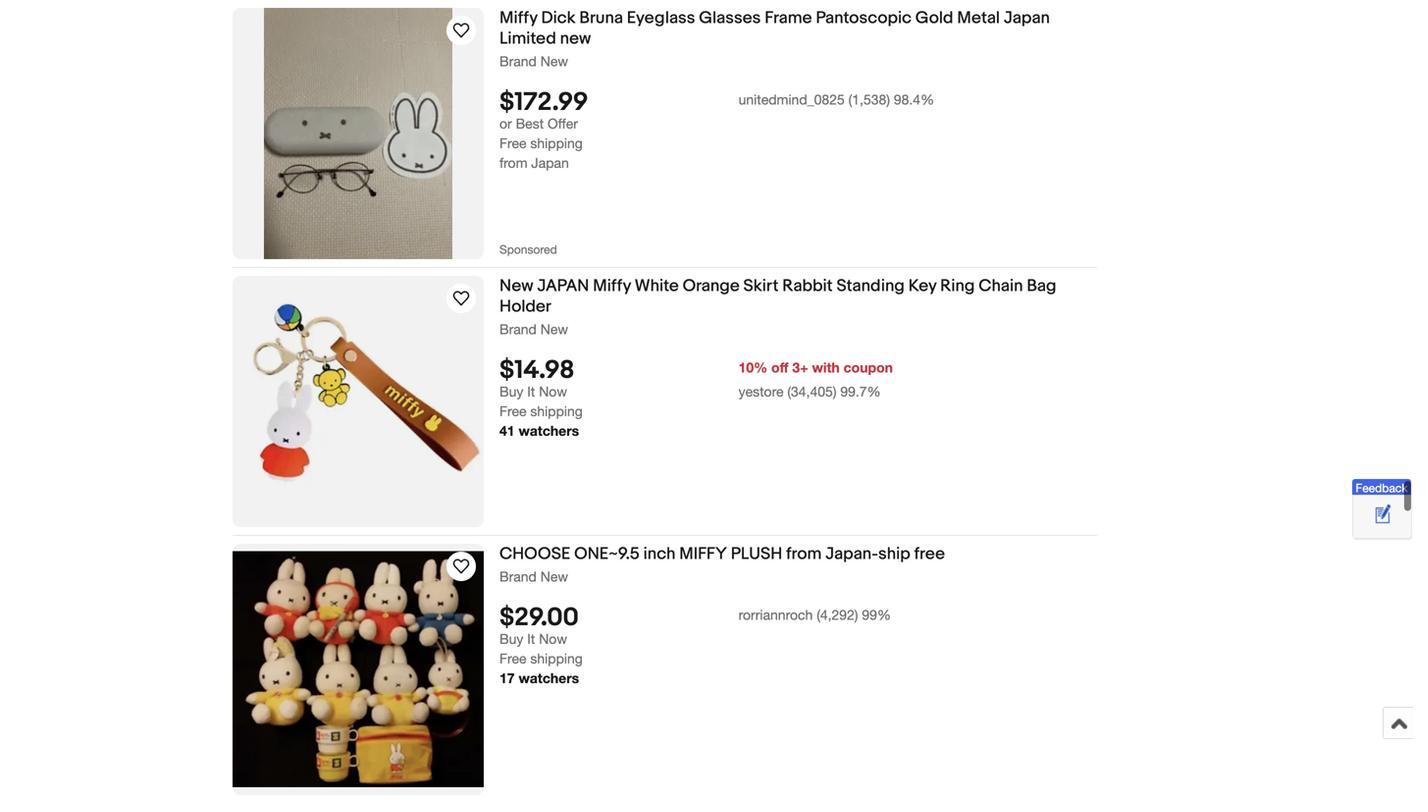 Task type: describe. For each thing, give the bounding box(es) containing it.
rorriannroch (4,292) 99% buy it now free shipping 17 watchers
[[500, 607, 891, 686]]

gold
[[916, 8, 954, 28]]

new left the japan
[[500, 276, 534, 296]]

99%
[[862, 607, 891, 623]]

one~9.5
[[574, 544, 640, 564]]

41
[[500, 423, 515, 439]]

eyeglass
[[627, 8, 696, 28]]

rabbit
[[783, 276, 833, 296]]

free for $172.99
[[500, 135, 527, 151]]

$172.99
[[500, 87, 589, 118]]

choose one~9.5 inch miffy plush from japan-ship free brand new
[[500, 544, 945, 584]]

from inside choose one~9.5 inch miffy plush from japan-ship free brand new
[[786, 544, 822, 564]]

$14.98
[[500, 355, 575, 386]]

new japan miffy white orange skirt rabbit standing key ring chain bag holder image
[[233, 286, 484, 517]]

new japan miffy white orange skirt rabbit standing key ring chain bag holder heading
[[500, 276, 1057, 317]]

pantoscopic
[[816, 8, 912, 28]]

new japan miffy white orange skirt rabbit standing key ring chain bag holder brand new
[[500, 276, 1057, 337]]

holder
[[500, 296, 552, 317]]

miffy dick bruna eyeglass glasses frame pantoscopic gold metal japan limited new brand new
[[500, 8, 1050, 69]]

it inside rorriannroch (4,292) 99% buy it now free shipping 17 watchers
[[527, 631, 535, 647]]

17
[[500, 670, 515, 686]]

japan for from
[[532, 155, 569, 171]]

ring
[[941, 276, 975, 296]]

unitedmind_0825 (1,538) 98.4% or best offer free shipping from japan
[[500, 91, 935, 171]]

miffy dick bruna eyeglass glasses frame pantoscopic gold metal japan limited new image
[[264, 8, 453, 259]]

white
[[635, 276, 679, 296]]

choose one~9.5 inch miffy plush from japan-ship free link
[[500, 544, 1098, 568]]

bag
[[1027, 276, 1057, 296]]

watchers inside yestore (34,405) 99.7% free shipping 41 watchers
[[519, 423, 579, 439]]

new inside choose one~9.5 inch miffy plush from japan-ship free brand new
[[541, 568, 568, 584]]

miffy dick bruna eyeglass glasses frame pantoscopic gold metal japan limited new link
[[500, 8, 1098, 52]]

miffy dick bruna eyeglass glasses frame pantoscopic gold metal japan limited new heading
[[500, 8, 1050, 49]]

skirt
[[744, 276, 779, 296]]

new
[[560, 28, 591, 49]]

standing
[[837, 276, 905, 296]]

brand inside miffy dick bruna eyeglass glasses frame pantoscopic gold metal japan limited new brand new
[[500, 53, 537, 69]]

(1,538)
[[849, 91, 890, 107]]

japan
[[537, 276, 589, 296]]

glasses
[[699, 8, 761, 28]]

buy inside rorriannroch (4,292) 99% buy it now free shipping 17 watchers
[[500, 631, 524, 647]]

miffy inside new japan miffy white orange skirt rabbit standing key ring chain bag holder brand new
[[593, 276, 631, 296]]

3+
[[793, 359, 809, 376]]

watch new japan miffy white orange skirt rabbit standing key ring chain bag holder image
[[450, 286, 473, 310]]

now inside 10% off 3+ with coupon buy it now
[[539, 383, 567, 400]]

limited
[[500, 28, 557, 49]]

buy inside 10% off 3+ with coupon buy it now
[[500, 383, 524, 400]]

chain
[[979, 276, 1024, 296]]

99.7%
[[841, 383, 881, 400]]

yestore
[[739, 383, 784, 400]]

japan-
[[826, 544, 879, 564]]

rorriannroch
[[739, 607, 813, 623]]

10%
[[739, 359, 768, 376]]

best
[[516, 115, 544, 132]]

brand inside new japan miffy white orange skirt rabbit standing key ring chain bag holder brand new
[[500, 321, 537, 337]]



Task type: locate. For each thing, give the bounding box(es) containing it.
from down or
[[500, 155, 528, 171]]

1 it from the top
[[527, 383, 535, 400]]

1 horizontal spatial japan
[[1004, 8, 1050, 28]]

0 vertical spatial watchers
[[519, 423, 579, 439]]

2 shipping from the top
[[531, 403, 583, 419]]

choose one~9.5 inch miffy plush from japan-ship free heading
[[500, 544, 945, 564]]

1 vertical spatial miffy
[[593, 276, 631, 296]]

1 vertical spatial japan
[[532, 155, 569, 171]]

miffy inside miffy dick bruna eyeglass glasses frame pantoscopic gold metal japan limited new brand new
[[500, 8, 538, 28]]

1 buy from the top
[[500, 383, 524, 400]]

japan
[[1004, 8, 1050, 28], [532, 155, 569, 171]]

miffy
[[500, 8, 538, 28], [593, 276, 631, 296]]

brand down choose
[[500, 568, 537, 584]]

choose one~9.5 inch miffy plush from japan-ship free image
[[233, 551, 484, 787]]

miffy
[[680, 544, 727, 564]]

1 vertical spatial now
[[539, 631, 567, 647]]

0 vertical spatial free
[[500, 135, 527, 151]]

new down holder
[[541, 321, 568, 337]]

shipping down $29.00
[[531, 650, 583, 667]]

offer
[[548, 115, 578, 132]]

it down holder
[[527, 383, 535, 400]]

ship
[[879, 544, 911, 564]]

miffy left white
[[593, 276, 631, 296]]

3 brand from the top
[[500, 568, 537, 584]]

from right plush
[[786, 544, 822, 564]]

unitedmind_0825
[[739, 91, 845, 107]]

0 vertical spatial shipping
[[531, 135, 583, 151]]

1 shipping from the top
[[531, 135, 583, 151]]

yestore (34,405) 99.7% free shipping 41 watchers
[[500, 383, 881, 439]]

free inside rorriannroch (4,292) 99% buy it now free shipping 17 watchers
[[500, 650, 527, 667]]

shipping inside rorriannroch (4,292) 99% buy it now free shipping 17 watchers
[[531, 650, 583, 667]]

miffy left dick
[[500, 8, 538, 28]]

japan right metal
[[1004, 8, 1050, 28]]

shipping for $172.99
[[531, 135, 583, 151]]

it inside 10% off 3+ with coupon buy it now
[[527, 383, 535, 400]]

new japan miffy white orange skirt rabbit standing key ring chain bag holder link
[[500, 276, 1098, 320]]

new
[[541, 53, 568, 69], [500, 276, 534, 296], [541, 321, 568, 337], [541, 568, 568, 584]]

98.4%
[[894, 91, 935, 107]]

watchers inside rorriannroch (4,292) 99% buy it now free shipping 17 watchers
[[519, 670, 579, 686]]

0 vertical spatial buy
[[500, 383, 524, 400]]

0 vertical spatial from
[[500, 155, 528, 171]]

choose
[[500, 544, 571, 564]]

shipping
[[531, 135, 583, 151], [531, 403, 583, 419], [531, 650, 583, 667]]

new down new at left top
[[541, 53, 568, 69]]

shipping down offer
[[531, 135, 583, 151]]

buy up 17
[[500, 631, 524, 647]]

it down choose
[[527, 631, 535, 647]]

1 horizontal spatial miffy
[[593, 276, 631, 296]]

3 free from the top
[[500, 650, 527, 667]]

japan inside miffy dick bruna eyeglass glasses frame pantoscopic gold metal japan limited new brand new
[[1004, 8, 1050, 28]]

$29.00
[[500, 603, 579, 633]]

0 vertical spatial now
[[539, 383, 567, 400]]

2 watchers from the top
[[519, 670, 579, 686]]

1 free from the top
[[500, 135, 527, 151]]

1 vertical spatial from
[[786, 544, 822, 564]]

shipping down the $14.98
[[531, 403, 583, 419]]

with
[[812, 359, 840, 376]]

now down holder
[[539, 383, 567, 400]]

1 vertical spatial watchers
[[519, 670, 579, 686]]

0 vertical spatial brand
[[500, 53, 537, 69]]

free down or
[[500, 135, 527, 151]]

watchers right 17
[[519, 670, 579, 686]]

2 vertical spatial free
[[500, 650, 527, 667]]

1 vertical spatial free
[[500, 403, 527, 419]]

dick
[[541, 8, 576, 28]]

0 horizontal spatial japan
[[532, 155, 569, 171]]

0 vertical spatial miffy
[[500, 8, 538, 28]]

shipping inside yestore (34,405) 99.7% free shipping 41 watchers
[[531, 403, 583, 419]]

(4,292)
[[817, 607, 859, 623]]

new down choose
[[541, 568, 568, 584]]

orange
[[683, 276, 740, 296]]

plush
[[731, 544, 783, 564]]

frame
[[765, 8, 812, 28]]

japan down offer
[[532, 155, 569, 171]]

watch choose one~9.5 inch miffy plush from japan-ship free image
[[450, 554, 473, 578]]

buy
[[500, 383, 524, 400], [500, 631, 524, 647]]

watchers
[[519, 423, 579, 439], [519, 670, 579, 686]]

now inside rorriannroch (4,292) 99% buy it now free shipping 17 watchers
[[539, 631, 567, 647]]

brand down 'limited'
[[500, 53, 537, 69]]

free up 17
[[500, 650, 527, 667]]

2 now from the top
[[539, 631, 567, 647]]

1 brand from the top
[[500, 53, 537, 69]]

bruna
[[580, 8, 623, 28]]

it
[[527, 383, 535, 400], [527, 631, 535, 647]]

japan for metal
[[1004, 8, 1050, 28]]

1 watchers from the top
[[519, 423, 579, 439]]

inch
[[644, 544, 676, 564]]

2 free from the top
[[500, 403, 527, 419]]

new inside miffy dick bruna eyeglass glasses frame pantoscopic gold metal japan limited new brand new
[[541, 53, 568, 69]]

0 vertical spatial japan
[[1004, 8, 1050, 28]]

1 now from the top
[[539, 383, 567, 400]]

free inside unitedmind_0825 (1,538) 98.4% or best offer free shipping from japan
[[500, 135, 527, 151]]

1 vertical spatial shipping
[[531, 403, 583, 419]]

1 vertical spatial brand
[[500, 321, 537, 337]]

coupon
[[844, 359, 893, 376]]

from
[[500, 155, 528, 171], [786, 544, 822, 564]]

now down choose
[[539, 631, 567, 647]]

brand inside choose one~9.5 inch miffy plush from japan-ship free brand new
[[500, 568, 537, 584]]

feedback
[[1356, 481, 1408, 495]]

free for $29.00
[[500, 650, 527, 667]]

1 horizontal spatial from
[[786, 544, 822, 564]]

watchers right 41
[[519, 423, 579, 439]]

free up 41
[[500, 403, 527, 419]]

or
[[500, 115, 512, 132]]

2 vertical spatial shipping
[[531, 650, 583, 667]]

2 brand from the top
[[500, 321, 537, 337]]

shipping for $29.00
[[531, 650, 583, 667]]

free
[[915, 544, 945, 564]]

1 vertical spatial it
[[527, 631, 535, 647]]

key
[[909, 276, 937, 296]]

0 vertical spatial it
[[527, 383, 535, 400]]

2 vertical spatial brand
[[500, 568, 537, 584]]

from inside unitedmind_0825 (1,538) 98.4% or best offer free shipping from japan
[[500, 155, 528, 171]]

2 buy from the top
[[500, 631, 524, 647]]

free
[[500, 135, 527, 151], [500, 403, 527, 419], [500, 650, 527, 667]]

metal
[[958, 8, 1001, 28]]

brand down holder
[[500, 321, 537, 337]]

watch miffy dick bruna eyeglass glasses frame pantoscopic gold metal japan limited new image
[[450, 18, 473, 42]]

buy up 41
[[500, 383, 524, 400]]

0 horizontal spatial from
[[500, 155, 528, 171]]

brand
[[500, 53, 537, 69], [500, 321, 537, 337], [500, 568, 537, 584]]

0 horizontal spatial miffy
[[500, 8, 538, 28]]

(34,405)
[[788, 383, 837, 400]]

now
[[539, 383, 567, 400], [539, 631, 567, 647]]

2 it from the top
[[527, 631, 535, 647]]

10% off 3+ with coupon buy it now
[[500, 359, 893, 400]]

shipping inside unitedmind_0825 (1,538) 98.4% or best offer free shipping from japan
[[531, 135, 583, 151]]

free inside yestore (34,405) 99.7% free shipping 41 watchers
[[500, 403, 527, 419]]

off
[[772, 359, 789, 376]]

japan inside unitedmind_0825 (1,538) 98.4% or best offer free shipping from japan
[[532, 155, 569, 171]]

3 shipping from the top
[[531, 650, 583, 667]]

1 vertical spatial buy
[[500, 631, 524, 647]]



Task type: vqa. For each thing, say whether or not it's contained in the screenshot.
the top Installation
no



